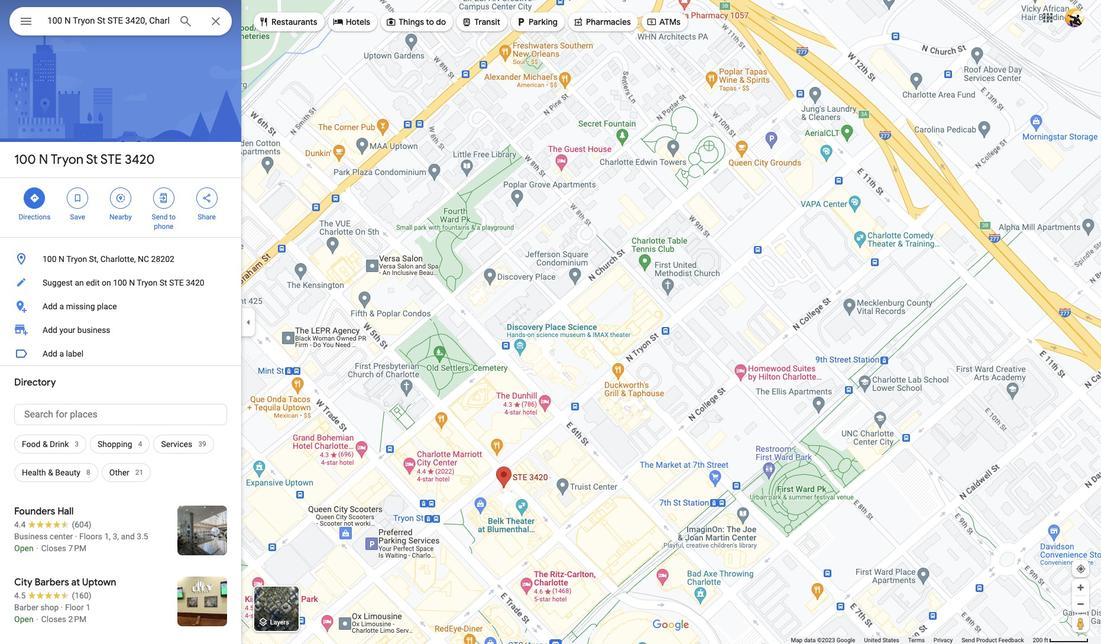 Task type: vqa. For each thing, say whether or not it's contained in the screenshot.
the 297
no



Task type: describe. For each thing, give the bounding box(es) containing it.
4.4 stars 604 reviews image
[[14, 519, 92, 531]]

 things to do
[[386, 15, 446, 28]]

things
[[399, 17, 424, 27]]

google account: ben nelson  
(ben.nelson1980@gmail.com) image
[[1065, 8, 1084, 27]]

7 pm
[[68, 544, 86, 553]]

n for 100 n tryon st ste 3420
[[39, 151, 48, 168]]

2 vertical spatial n
[[129, 278, 135, 288]]

city
[[14, 577, 32, 589]]

center
[[50, 532, 73, 541]]

· for barbers
[[61, 603, 63, 612]]

28202
[[151, 254, 174, 264]]

& for drink
[[43, 440, 48, 449]]

 search field
[[9, 7, 232, 38]]

drink
[[50, 440, 69, 449]]

restaurants
[[272, 17, 317, 27]]

product
[[977, 637, 997, 644]]

add a missing place button
[[0, 295, 241, 318]]

3420 inside button
[[186, 278, 204, 288]]


[[462, 15, 472, 28]]

shopping
[[98, 440, 132, 449]]

200 ft button
[[1033, 637, 1089, 644]]

· for hall
[[75, 532, 77, 541]]

n for 100 n tryon st, charlotte, nc 28202
[[59, 254, 65, 264]]

share
[[198, 213, 216, 221]]

other 21
[[109, 468, 143, 477]]

st,
[[89, 254, 98, 264]]

barbers
[[35, 577, 69, 589]]

privacy
[[934, 637, 953, 644]]

4.5
[[14, 591, 26, 600]]

⋅ inside business center · floors 1, 3, and 3.5 open ⋅ closes 7 pm
[[36, 544, 39, 553]]

directory
[[14, 377, 56, 389]]

map data ©2023 google
[[791, 637, 856, 644]]

 parking
[[516, 15, 558, 28]]

to inside  things to do
[[426, 17, 434, 27]]

a for missing
[[59, 302, 64, 311]]

200
[[1033, 637, 1043, 644]]

suggest an edit on 100 n tryon st ste 3420 button
[[0, 271, 241, 295]]


[[516, 15, 527, 28]]

show street view coverage image
[[1073, 615, 1090, 632]]

beauty
[[55, 468, 80, 477]]

actions for 100 n tryon st ste 3420 region
[[0, 178, 241, 237]]

charlotte,
[[100, 254, 136, 264]]

founders
[[14, 506, 55, 518]]

 hotels
[[333, 15, 370, 28]]

100 for 100 n tryon st, charlotte, nc 28202
[[43, 254, 57, 264]]

hall
[[57, 506, 74, 518]]

add a label button
[[0, 342, 241, 366]]

2 pm
[[68, 615, 86, 624]]

nc
[[138, 254, 149, 264]]

send product feedback
[[962, 637, 1024, 644]]


[[29, 192, 40, 205]]

3,
[[113, 532, 119, 541]]

⋅ inside the barber shop · floor 1 open ⋅ closes 2 pm
[[36, 615, 39, 624]]

closes inside business center · floors 1, 3, and 3.5 open ⋅ closes 7 pm
[[41, 544, 66, 553]]

add a label
[[43, 349, 84, 359]]

 button
[[9, 7, 43, 38]]

directions
[[19, 213, 50, 221]]

transit
[[475, 17, 501, 27]]

states
[[883, 637, 900, 644]]

phone
[[154, 222, 174, 231]]


[[259, 15, 269, 28]]

 pharmacies
[[573, 15, 631, 28]]

collapse side panel image
[[242, 316, 255, 329]]

100 n tryon st ste 3420 main content
[[0, 0, 241, 644]]

privacy button
[[934, 637, 953, 644]]

do
[[436, 17, 446, 27]]

feedback
[[999, 637, 1024, 644]]

4
[[138, 440, 142, 448]]

business
[[14, 532, 48, 541]]

a for label
[[59, 349, 64, 359]]

barber shop · floor 1 open ⋅ closes 2 pm
[[14, 603, 91, 624]]

 restaurants
[[259, 15, 317, 28]]

floor
[[65, 603, 84, 612]]

0 horizontal spatial st
[[86, 151, 98, 168]]

food & drink 3
[[22, 440, 79, 449]]

zoom out image
[[1077, 600, 1086, 609]]

ft
[[1045, 637, 1049, 644]]

suggest an edit on 100 n tryon st ste 3420
[[43, 278, 204, 288]]

4.5 stars 160 reviews image
[[14, 590, 92, 602]]

open inside business center · floors 1, 3, and 3.5 open ⋅ closes 7 pm
[[14, 544, 33, 553]]

services
[[161, 440, 192, 449]]

google maps element
[[0, 0, 1102, 644]]

map
[[791, 637, 803, 644]]

missing
[[66, 302, 95, 311]]

(160)
[[72, 591, 92, 600]]

business
[[77, 325, 110, 335]]

business center · floors 1, 3, and 3.5 open ⋅ closes 7 pm
[[14, 532, 148, 553]]

2 vertical spatial 100
[[113, 278, 127, 288]]



Task type: locate. For each thing, give the bounding box(es) containing it.
2 add from the top
[[43, 325, 57, 335]]

add left "your" at the left bottom of the page
[[43, 325, 57, 335]]

1 vertical spatial ·
[[61, 603, 63, 612]]

barber
[[14, 603, 39, 612]]

2 vertical spatial tryon
[[137, 278, 158, 288]]

0 vertical spatial ⋅
[[36, 544, 39, 553]]

show your location image
[[1076, 564, 1087, 574]]

add
[[43, 302, 57, 311], [43, 325, 57, 335], [43, 349, 57, 359]]

ste up 
[[100, 151, 122, 168]]

1 vertical spatial closes
[[41, 615, 66, 624]]

100 up the 
[[14, 151, 36, 168]]


[[573, 15, 584, 28]]

0 horizontal spatial n
[[39, 151, 48, 168]]

& for beauty
[[48, 468, 53, 477]]

pharmacies
[[586, 17, 631, 27]]

send inside button
[[962, 637, 975, 644]]

uptown
[[82, 577, 116, 589]]

tryon for st
[[51, 151, 83, 168]]

1 vertical spatial 100
[[43, 254, 57, 264]]

1 closes from the top
[[41, 544, 66, 553]]

1 vertical spatial st
[[160, 278, 167, 288]]

(604)
[[72, 520, 92, 529]]

· right shop
[[61, 603, 63, 612]]

n up the 
[[39, 151, 48, 168]]

1 vertical spatial send
[[962, 637, 975, 644]]


[[647, 15, 657, 28]]

1 vertical spatial ste
[[169, 278, 184, 288]]

st inside the suggest an edit on 100 n tryon st ste 3420 button
[[160, 278, 167, 288]]

0 vertical spatial ste
[[100, 151, 122, 168]]

terms button
[[909, 637, 925, 644]]

atms
[[660, 17, 681, 27]]

open inside the barber shop · floor 1 open ⋅ closes 2 pm
[[14, 615, 33, 624]]

100 n tryon st, charlotte, nc 28202
[[43, 254, 174, 264]]

0 vertical spatial closes
[[41, 544, 66, 553]]

1 horizontal spatial ste
[[169, 278, 184, 288]]

to
[[426, 17, 434, 27], [169, 213, 176, 221]]

1 vertical spatial 3420
[[186, 278, 204, 288]]

1 vertical spatial a
[[59, 349, 64, 359]]

0 vertical spatial a
[[59, 302, 64, 311]]

zoom in image
[[1077, 583, 1086, 592]]

n right on
[[129, 278, 135, 288]]

0 horizontal spatial send
[[152, 213, 168, 221]]

a left label
[[59, 349, 64, 359]]


[[386, 15, 396, 28]]

0 vertical spatial send
[[152, 213, 168, 221]]

footer containing map data ©2023 google
[[791, 637, 1033, 644]]

1 vertical spatial open
[[14, 615, 33, 624]]

send product feedback button
[[962, 637, 1024, 644]]

1 open from the top
[[14, 544, 33, 553]]

& right the health
[[48, 468, 53, 477]]

st up "actions for 100 n tryon st ste 3420" region
[[86, 151, 98, 168]]

suggest
[[43, 278, 73, 288]]

a
[[59, 302, 64, 311], [59, 349, 64, 359]]

none text field inside 100 n tryon st ste 3420 main content
[[14, 404, 227, 425]]

add for add a missing place
[[43, 302, 57, 311]]

n up suggest
[[59, 254, 65, 264]]

tryon for st,
[[66, 254, 87, 264]]

1 horizontal spatial ·
[[75, 532, 77, 541]]

1 horizontal spatial 100
[[43, 254, 57, 264]]

 transit
[[462, 15, 501, 28]]

2 closes from the top
[[41, 615, 66, 624]]

to left the do
[[426, 17, 434, 27]]

1 horizontal spatial send
[[962, 637, 975, 644]]

tryon up 
[[51, 151, 83, 168]]

2 horizontal spatial 100
[[113, 278, 127, 288]]

2 open from the top
[[14, 615, 33, 624]]

1 add from the top
[[43, 302, 57, 311]]

add inside button
[[43, 349, 57, 359]]

1 horizontal spatial n
[[59, 254, 65, 264]]

&
[[43, 440, 48, 449], [48, 468, 53, 477]]


[[19, 13, 33, 30]]

3420
[[125, 151, 155, 168], [186, 278, 204, 288]]

0 horizontal spatial to
[[169, 213, 176, 221]]

health & beauty 8
[[22, 468, 90, 477]]

other
[[109, 468, 129, 477]]

1 ⋅ from the top
[[36, 544, 39, 553]]

a inside button
[[59, 302, 64, 311]]


[[72, 192, 83, 205]]

open down 'barber'
[[14, 615, 33, 624]]

4.4
[[14, 520, 26, 529]]

united states button
[[864, 637, 900, 644]]

united
[[864, 637, 881, 644]]

a left missing
[[59, 302, 64, 311]]

None text field
[[14, 404, 227, 425]]

send inside send to phone
[[152, 213, 168, 221]]

google
[[837, 637, 856, 644]]

1 vertical spatial ⋅
[[36, 615, 39, 624]]

100 n tryon st ste 3420
[[14, 151, 155, 168]]

send up phone
[[152, 213, 168, 221]]

2 a from the top
[[59, 349, 64, 359]]

1 vertical spatial to
[[169, 213, 176, 221]]

100 right on
[[113, 278, 127, 288]]

footer
[[791, 637, 1033, 644]]


[[201, 192, 212, 205]]

0 vertical spatial 3420
[[125, 151, 155, 168]]

0 horizontal spatial 100
[[14, 151, 36, 168]]

& right food
[[43, 440, 48, 449]]

1,
[[104, 532, 111, 541]]

0 vertical spatial add
[[43, 302, 57, 311]]

send left the product
[[962, 637, 975, 644]]

0 horizontal spatial ste
[[100, 151, 122, 168]]

0 vertical spatial to
[[426, 17, 434, 27]]

©2023
[[818, 637, 835, 644]]

1 vertical spatial &
[[48, 468, 53, 477]]

add left label
[[43, 349, 57, 359]]

data
[[804, 637, 816, 644]]

city barbers at uptown
[[14, 577, 116, 589]]

0 vertical spatial &
[[43, 440, 48, 449]]

closes down center
[[41, 544, 66, 553]]

0 horizontal spatial ·
[[61, 603, 63, 612]]

1 vertical spatial n
[[59, 254, 65, 264]]

ste down 28202
[[169, 278, 184, 288]]


[[158, 192, 169, 205]]

100 for 100 n tryon st ste 3420
[[14, 151, 36, 168]]

place
[[97, 302, 117, 311]]

2 ⋅ from the top
[[36, 615, 39, 624]]

shop
[[41, 603, 59, 612]]

terms
[[909, 637, 925, 644]]

100 n tryon st, charlotte, nc 28202 button
[[0, 247, 241, 271]]

add for add a label
[[43, 349, 57, 359]]

and
[[121, 532, 135, 541]]

· inside business center · floors 1, 3, and 3.5 open ⋅ closes 7 pm
[[75, 532, 77, 541]]

to up phone
[[169, 213, 176, 221]]

1 vertical spatial add
[[43, 325, 57, 335]]

a inside button
[[59, 349, 64, 359]]

services 39
[[161, 440, 206, 449]]

0 vertical spatial n
[[39, 151, 48, 168]]

1 horizontal spatial 3420
[[186, 278, 204, 288]]

an
[[75, 278, 84, 288]]

closes
[[41, 544, 66, 553], [41, 615, 66, 624]]

⋅ down 'barber'
[[36, 615, 39, 624]]

tryon down nc
[[137, 278, 158, 288]]

closes inside the barber shop · floor 1 open ⋅ closes 2 pm
[[41, 615, 66, 624]]

food
[[22, 440, 41, 449]]

 atms
[[647, 15, 681, 28]]

2 horizontal spatial n
[[129, 278, 135, 288]]

layers
[[270, 619, 289, 627]]

0 vertical spatial ·
[[75, 532, 77, 541]]

tryon left "st,"
[[66, 254, 87, 264]]

none field inside the 100 n tryon st ste 3420, charlotte, nc 28202 "field"
[[47, 14, 169, 28]]

open down business
[[14, 544, 33, 553]]

add down suggest
[[43, 302, 57, 311]]

add inside button
[[43, 302, 57, 311]]

send to phone
[[152, 213, 176, 231]]

0 vertical spatial 100
[[14, 151, 36, 168]]

label
[[66, 349, 84, 359]]

ste inside the suggest an edit on 100 n tryon st ste 3420 button
[[169, 278, 184, 288]]

st
[[86, 151, 98, 168], [160, 278, 167, 288]]

floors
[[79, 532, 102, 541]]

footer inside google maps element
[[791, 637, 1033, 644]]


[[115, 192, 126, 205]]

· up 7 pm
[[75, 532, 77, 541]]

3 add from the top
[[43, 349, 57, 359]]

send for send product feedback
[[962, 637, 975, 644]]

closes down shop
[[41, 615, 66, 624]]

2 vertical spatial add
[[43, 349, 57, 359]]

founders hall
[[14, 506, 74, 518]]

ste
[[100, 151, 122, 168], [169, 278, 184, 288]]

to inside send to phone
[[169, 213, 176, 221]]

1 vertical spatial tryon
[[66, 254, 87, 264]]

send for send to phone
[[152, 213, 168, 221]]

⋅ down business
[[36, 544, 39, 553]]

0 vertical spatial tryon
[[51, 151, 83, 168]]

health
[[22, 468, 46, 477]]

100 up suggest
[[43, 254, 57, 264]]

add for add your business
[[43, 325, 57, 335]]

100 N Tryon St STE 3420, Charlotte, NC 28202 field
[[9, 7, 232, 35]]

1 a from the top
[[59, 302, 64, 311]]

1 horizontal spatial &
[[48, 468, 53, 477]]

· inside the barber shop · floor 1 open ⋅ closes 2 pm
[[61, 603, 63, 612]]

0 vertical spatial open
[[14, 544, 33, 553]]

open
[[14, 544, 33, 553], [14, 615, 33, 624]]

united states
[[864, 637, 900, 644]]

add your business link
[[0, 318, 241, 342]]

parking
[[529, 17, 558, 27]]

0 vertical spatial st
[[86, 151, 98, 168]]

at
[[71, 577, 80, 589]]

0 horizontal spatial &
[[43, 440, 48, 449]]

1 horizontal spatial st
[[160, 278, 167, 288]]

3.5
[[137, 532, 148, 541]]

n
[[39, 151, 48, 168], [59, 254, 65, 264], [129, 278, 135, 288]]

0 horizontal spatial 3420
[[125, 151, 155, 168]]

None field
[[47, 14, 169, 28]]

st down 28202
[[160, 278, 167, 288]]

1
[[86, 603, 91, 612]]

1 horizontal spatial to
[[426, 17, 434, 27]]

39
[[198, 440, 206, 448]]

on
[[102, 278, 111, 288]]

tryon
[[51, 151, 83, 168], [66, 254, 87, 264], [137, 278, 158, 288]]



